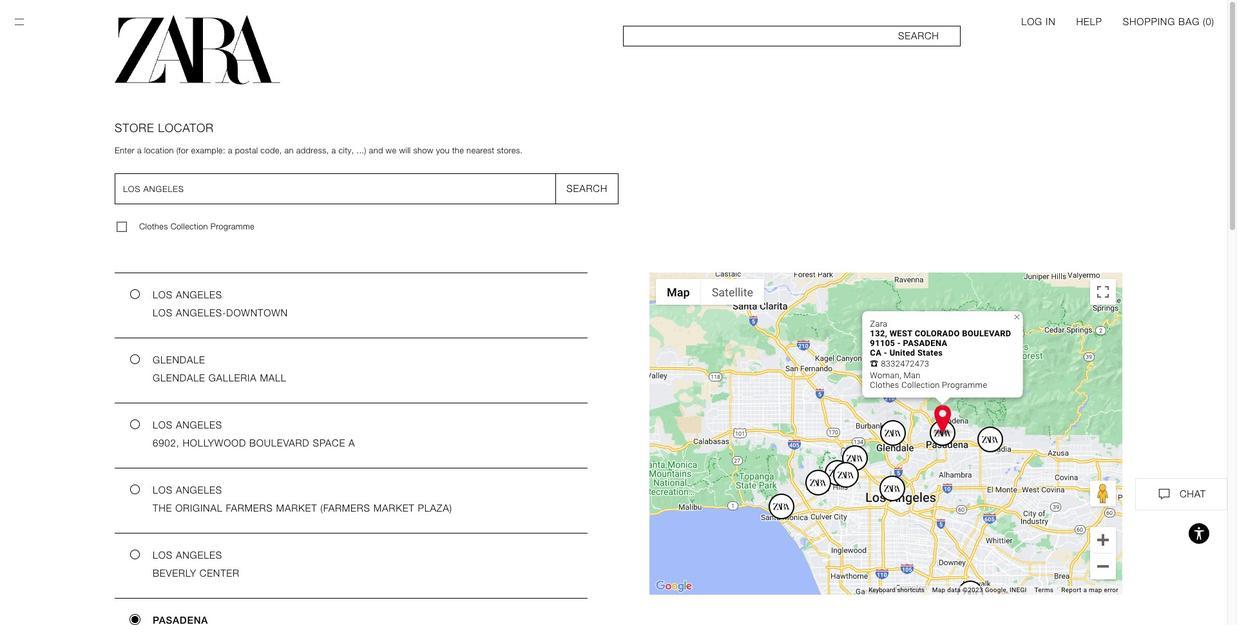 Task type: vqa. For each thing, say whether or not it's contained in the screenshot.
"Limited Edition" link at top
no



Task type: locate. For each thing, give the bounding box(es) containing it.
man
[[904, 371, 921, 380]]

programme
[[211, 222, 255, 231], [943, 380, 988, 390]]

dialog containing zara
[[863, 308, 1027, 398]]

market left plaza)
[[374, 503, 415, 514]]

clothes down ☎
[[871, 380, 900, 390]]

boulevard left space
[[250, 438, 310, 449]]

error
[[1105, 587, 1119, 594]]

angeles inside los angeles los angeles-downtown
[[176, 289, 222, 301]]

a right enter at the top of the page
[[137, 146, 142, 155]]

132,
[[871, 329, 888, 338]]

0 horizontal spatial boulevard
[[250, 438, 310, 449]]

1 vertical spatial glendale
[[153, 373, 205, 384]]

clothes
[[139, 222, 168, 231], [871, 380, 900, 390]]

-
[[898, 338, 901, 348], [884, 348, 888, 358]]

los angeles 6902, hollywood boulevard space a
[[153, 420, 355, 449]]

0 vertical spatial collection
[[171, 222, 208, 231]]

angeles for original
[[176, 485, 222, 496]]

will
[[399, 146, 411, 155]]

1 vertical spatial clothes
[[871, 380, 900, 390]]

1 horizontal spatial boulevard
[[963, 329, 1012, 338]]

1 vertical spatial collection
[[902, 380, 940, 390]]

map left data
[[933, 587, 946, 594]]

(
[[1204, 16, 1206, 28]]

angeles inside the los angeles beverly center
[[176, 550, 222, 561]]

0
[[1206, 16, 1212, 28]]

3 los from the top
[[153, 420, 173, 431]]

4 los from the top
[[153, 485, 173, 496]]

1 horizontal spatial clothes
[[871, 380, 900, 390]]

los
[[153, 289, 173, 301], [153, 308, 173, 319], [153, 420, 173, 431], [153, 485, 173, 496], [153, 550, 173, 561]]

4 angeles from the top
[[176, 550, 222, 561]]

market right 'farmers'
[[276, 503, 317, 514]]

mall
[[260, 373, 287, 384]]

map data ©2023 google, inegi
[[933, 587, 1027, 594]]

1 horizontal spatial search
[[899, 30, 940, 42]]

market
[[276, 503, 317, 514], [374, 503, 415, 514]]

©2023
[[963, 587, 984, 594]]

1 glendale from the top
[[153, 355, 205, 366]]

a left postal at the left of page
[[228, 146, 233, 155]]

1 vertical spatial map
[[933, 587, 946, 594]]

los inside los angeles the original farmers market (farmers market plaza)
[[153, 485, 173, 496]]

0 horizontal spatial clothes
[[139, 222, 168, 231]]

a
[[137, 146, 142, 155], [228, 146, 233, 155], [332, 146, 336, 155], [1084, 587, 1088, 594]]

data
[[948, 587, 961, 594]]

collection
[[171, 222, 208, 231], [902, 380, 940, 390]]

map
[[1089, 587, 1103, 594]]

angeles inside los angeles 6902, hollywood boulevard space a
[[176, 420, 222, 431]]

- right 'ca'
[[884, 348, 888, 358]]

0 vertical spatial glendale
[[153, 355, 205, 366]]

unchecked image
[[115, 220, 129, 234]]

a
[[349, 438, 355, 449]]

angeles up angeles-
[[176, 289, 222, 301]]

  text field
[[115, 173, 557, 204]]

states
[[918, 348, 943, 358]]

0 horizontal spatial map
[[667, 285, 690, 299]]

1 vertical spatial search
[[567, 183, 608, 195]]

shopping bag ( 0 )
[[1123, 16, 1215, 28]]

dialog
[[863, 308, 1027, 398]]

0 horizontal spatial programme
[[211, 222, 255, 231]]

(for
[[176, 146, 189, 155]]

angeles up the hollywood
[[176, 420, 222, 431]]

- right 91105
[[898, 338, 901, 348]]

tray icon image
[[1157, 487, 1173, 502]]

accessibility image
[[1187, 521, 1213, 547]]

beverly
[[153, 568, 197, 580]]

map
[[667, 285, 690, 299], [933, 587, 946, 594]]

angeles for center
[[176, 550, 222, 561]]

0 vertical spatial clothes
[[139, 222, 168, 231]]

map for map
[[667, 285, 690, 299]]

colorado
[[915, 329, 960, 338]]

0 vertical spatial search
[[899, 30, 940, 42]]

search
[[899, 30, 940, 42], [567, 183, 608, 195]]

0 horizontal spatial market
[[276, 503, 317, 514]]

0 vertical spatial boulevard
[[963, 329, 1012, 338]]

angeles up original
[[176, 485, 222, 496]]

menu bar
[[656, 279, 765, 305]]

0 horizontal spatial collection
[[171, 222, 208, 231]]

terms link
[[1035, 587, 1054, 594]]

keyboard shortcuts button
[[869, 586, 925, 595]]

5 los from the top
[[153, 550, 173, 561]]

angeles-
[[176, 308, 227, 319]]

1 vertical spatial boulevard
[[250, 438, 310, 449]]

search inside search field
[[899, 30, 940, 42]]

0 horizontal spatial search
[[567, 183, 608, 195]]

farmers
[[226, 503, 273, 514]]

enter a location (for example: a postal code, an address, a city, ...) and we will show you the nearest stores.
[[115, 146, 523, 155]]

google image
[[653, 578, 696, 595]]

angeles up center
[[176, 550, 222, 561]]

angeles inside los angeles the original farmers market (farmers market plaza)
[[176, 485, 222, 496]]

2 los from the top
[[153, 308, 173, 319]]

...)
[[357, 146, 367, 155]]

2 angeles from the top
[[176, 420, 222, 431]]

boulevard right colorado
[[963, 329, 1012, 338]]

search link
[[623, 26, 961, 46]]

los inside the los angeles beverly center
[[153, 550, 173, 561]]

address,
[[296, 146, 329, 155]]

glendale left galleria
[[153, 373, 205, 384]]

boulevard
[[963, 329, 1012, 338], [250, 438, 310, 449]]

0 vertical spatial map
[[667, 285, 690, 299]]

store
[[115, 121, 154, 135]]

los angeles los angeles-downtown
[[153, 289, 288, 319]]

the
[[153, 503, 172, 514]]

los inside los angeles 6902, hollywood boulevard space a
[[153, 420, 173, 431]]

map inside popup button
[[667, 285, 690, 299]]

1 los from the top
[[153, 289, 173, 301]]

boulevard inside los angeles 6902, hollywood boulevard space a
[[250, 438, 310, 449]]

glendale down angeles-
[[153, 355, 205, 366]]

angeles for angeles-
[[176, 289, 222, 301]]

los for los angeles beverly center
[[153, 550, 173, 561]]

space
[[313, 438, 346, 449]]

1 vertical spatial programme
[[943, 380, 988, 390]]

satellite button
[[701, 279, 765, 305]]

search for search button at the top of page
[[567, 183, 608, 195]]

city,
[[339, 146, 354, 155]]

(farmers
[[321, 503, 371, 514]]

boulevard inside the zara 132, west colorado boulevard 91105    -    pasadena ca    -    united states ☎ 8332472473 woman, man clothes collection programme
[[963, 329, 1012, 338]]

los angeles beverly center
[[153, 550, 240, 580]]

glendale glendale galleria mall
[[153, 355, 287, 384]]

log
[[1022, 16, 1043, 28]]

1 angeles from the top
[[176, 289, 222, 301]]

2 glendale from the top
[[153, 373, 205, 384]]

search inside button
[[567, 183, 608, 195]]

los for los angeles the original farmers market (farmers market plaza)
[[153, 485, 173, 496]]

plaza)
[[418, 503, 452, 514]]

los angeles the original farmers market (farmers market plaza)
[[153, 485, 452, 514]]

glendale
[[153, 355, 205, 366], [153, 373, 205, 384]]

clothes right unchecked icon
[[139, 222, 168, 231]]

1 horizontal spatial collection
[[902, 380, 940, 390]]

3 angeles from the top
[[176, 485, 222, 496]]

nearest
[[467, 146, 495, 155]]

angeles
[[176, 289, 222, 301], [176, 420, 222, 431], [176, 485, 222, 496], [176, 550, 222, 561]]

map left "satellite" popup button on the top right of page
[[667, 285, 690, 299]]

1 horizontal spatial programme
[[943, 380, 988, 390]]

1 horizontal spatial market
[[374, 503, 415, 514]]

shopping
[[1123, 16, 1176, 28]]

store locator
[[115, 121, 214, 135]]

1 horizontal spatial map
[[933, 587, 946, 594]]

show
[[414, 146, 434, 155]]



Task type: describe. For each thing, give the bounding box(es) containing it.
bag
[[1179, 16, 1200, 28]]

Product search search field
[[623, 26, 961, 46]]

zara
[[871, 319, 888, 329]]

zara 132, west colorado boulevard 91105    -    pasadena ca    -    united states ☎ 8332472473 woman, man clothes collection programme
[[871, 319, 1012, 390]]

postal
[[235, 146, 258, 155]]

clothes collection programme
[[139, 222, 255, 231]]

boulevard for hollywood
[[250, 438, 310, 449]]

example:
[[191, 146, 226, 155]]

chat
[[1180, 489, 1207, 500]]

2 market from the left
[[374, 503, 415, 514]]

galleria
[[209, 373, 257, 384]]

the
[[452, 146, 464, 155]]

search for search link
[[899, 30, 940, 42]]

help
[[1077, 16, 1103, 28]]

8332472473
[[881, 359, 930, 369]]

we
[[386, 146, 397, 155]]

united
[[890, 348, 916, 358]]

a left city,
[[332, 146, 336, 155]]

los for los angeles los angeles-downtown
[[153, 289, 173, 301]]

location
[[144, 146, 174, 155]]

an
[[285, 146, 294, 155]]

in
[[1046, 16, 1056, 28]]

enter
[[115, 146, 135, 155]]

1 horizontal spatial -
[[898, 338, 901, 348]]

collection inside the zara 132, west colorado boulevard 91105    -    pasadena ca    -    united states ☎ 8332472473 woman, man clothes collection programme
[[902, 380, 940, 390]]

☎
[[871, 359, 879, 369]]

6902,
[[153, 438, 180, 449]]

chat button
[[1136, 478, 1228, 511]]

0 vertical spatial programme
[[211, 222, 255, 231]]

keyboard
[[869, 587, 896, 594]]

)
[[1212, 16, 1215, 28]]

keyboard shortcuts
[[869, 587, 925, 594]]

zara logo united states. go to homepage image
[[115, 15, 280, 84]]

report a map error link
[[1062, 587, 1119, 594]]

open menu image
[[13, 15, 26, 28]]

boulevard for colorado
[[963, 329, 1012, 338]]

log in link
[[1022, 15, 1056, 28]]

downtown
[[227, 308, 288, 319]]

center
[[200, 568, 240, 580]]

map button
[[656, 279, 701, 305]]

dialog inside map region
[[863, 308, 1027, 398]]

help link
[[1077, 15, 1103, 28]]

programme inside the zara 132, west colorado boulevard 91105    -    pasadena ca    -    united states ☎ 8332472473 woman, man clothes collection programme
[[943, 380, 988, 390]]

code,
[[261, 146, 282, 155]]

and
[[369, 146, 383, 155]]

clothes inside the zara 132, west colorado boulevard 91105    -    pasadena ca    -    united states ☎ 8332472473 woman, man clothes collection programme
[[871, 380, 900, 390]]

91105
[[871, 338, 896, 348]]

hollywood
[[183, 438, 246, 449]]

west
[[890, 329, 913, 338]]

original
[[175, 503, 223, 514]]

locator
[[158, 121, 214, 135]]

stores.
[[497, 146, 523, 155]]

terms
[[1035, 587, 1054, 594]]

map region
[[627, 190, 1238, 625]]

ca
[[871, 348, 882, 358]]

menu bar containing map
[[656, 279, 765, 305]]

1 market from the left
[[276, 503, 317, 514]]

map for map data ©2023 google, inegi
[[933, 587, 946, 594]]

google,
[[985, 587, 1008, 594]]

report a map error
[[1062, 587, 1119, 594]]

a left map
[[1084, 587, 1088, 594]]

los for los angeles 6902, hollywood boulevard space a
[[153, 420, 173, 431]]

search button
[[557, 173, 619, 204]]

report
[[1062, 587, 1082, 594]]

inegi
[[1010, 587, 1027, 594]]

log in
[[1022, 16, 1056, 28]]

shortcuts
[[898, 587, 925, 594]]

pasadena
[[904, 338, 948, 348]]

0 status
[[1206, 16, 1212, 28]]

angeles for hollywood
[[176, 420, 222, 431]]

satellite
[[712, 285, 754, 299]]

woman,
[[871, 371, 902, 380]]

you
[[436, 146, 450, 155]]

0 horizontal spatial -
[[884, 348, 888, 358]]



